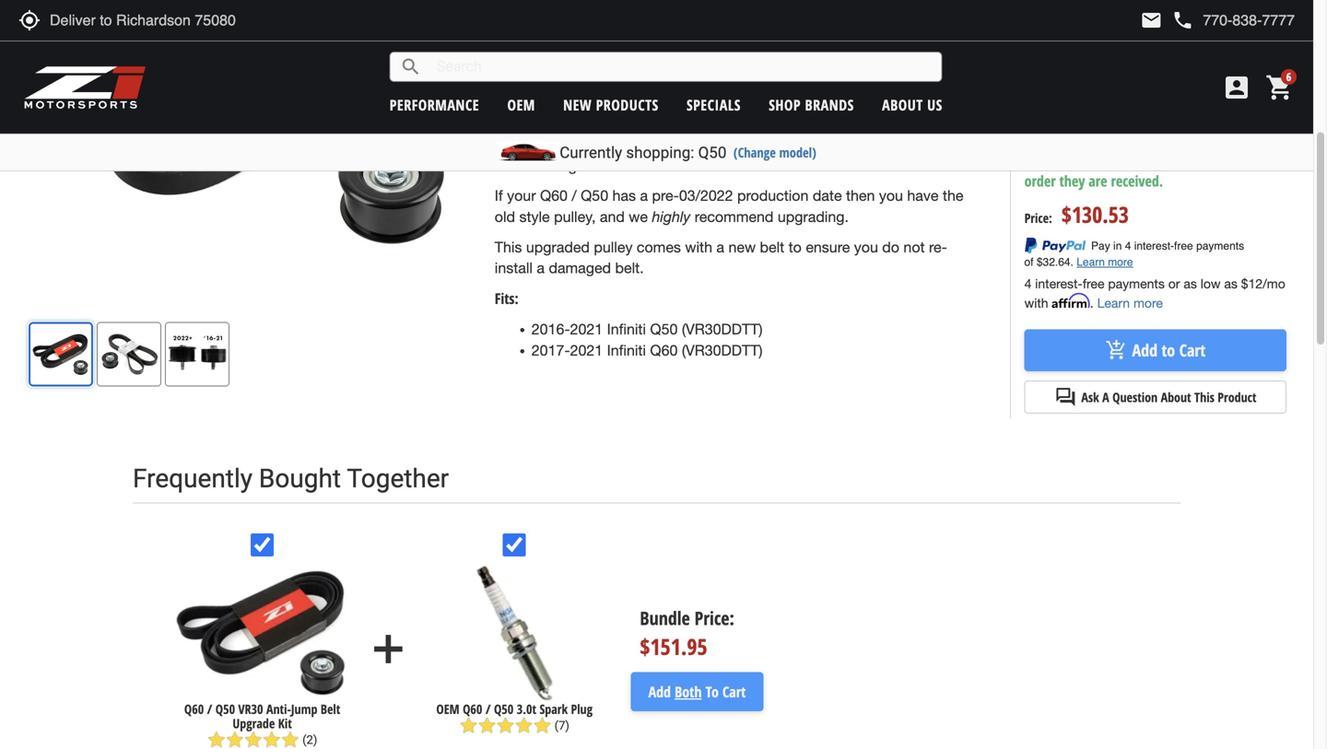 Task type: describe. For each thing, give the bounding box(es) containing it.
affirm . learn more
[[1052, 293, 1163, 311]]

squealing for
[[495, 10, 580, 27]]

belt up q50's
[[772, 0, 797, 6]]

more inside affirm . learn more
[[1134, 296, 1163, 311]]

had
[[682, 0, 707, 6]]

are
[[1089, 171, 1108, 191]]

new inside this upgraded pulley comes with a new belt to ensure you do not re- install a damaged belt.
[[729, 239, 756, 256]]

if
[[495, 187, 503, 204]]

account_box
[[1223, 73, 1252, 102]]

bundle price: $151.95
[[640, 606, 735, 662]]

issue
[[943, 10, 977, 27]]

/ inside oem q60 / q50 3.0t spark plug star star star star star (7)
[[486, 701, 491, 718]]

infiniti down the belt.
[[607, 321, 646, 338]]

belt inside this upgraded pulley comes with a new belt to ensure you do not re- install a damaged belt.
[[760, 239, 785, 256]]

2 as from the left
[[1225, 276, 1238, 292]]

you inside if your q60 / q50 has a pre-03/2022 production date then you have the old style pulley, and we
[[879, 187, 904, 204]]

/ inside the q60 / q50 vr30 anti-jump belt upgrade kit star star star star star (2)
[[207, 701, 212, 718]]

a right the due at top
[[715, 31, 723, 48]]

$12
[[1242, 276, 1263, 292]]

q50 inside 2016-2021 infiniti q50 (vr30ddtt) 2017-2021 infiniti q60 (vr30ddtt)
[[650, 321, 678, 338]]

shop brands link
[[769, 95, 854, 115]]

upgrading.
[[778, 208, 849, 225]]

plug
[[571, 701, 593, 718]]

$130.53
[[1062, 199, 1129, 229]]

2016-2021 infiniti q50 (vr30ddtt) 2017-2021 infiniti q60 (vr30ddtt)
[[532, 321, 763, 359]]

aligned,
[[776, 115, 828, 132]]

due
[[668, 31, 693, 48]]

fits:
[[495, 289, 519, 308]]

the inside if your q60 / q50 has a pre-03/2022 production date then you have the old style pulley, and we
[[943, 187, 964, 204]]

reason? the
[[605, 10, 686, 27]]

1 vertical spatial drive
[[596, 31, 628, 48]]

lot
[[819, 136, 836, 153]]

0 vertical spatial about
[[882, 95, 924, 115]]

learn
[[1098, 296, 1130, 311]]

has your infiniti q60 or q50 had the drive belt shredded, flown off, or just squealing for no reason? the infiniti q60's / q50's have a notorious issue with shredding drive belts due to a misaligned a/c compressor. nissan / infiniti updated the smooth idler pulley whenever nissan released the new z equipped with the vr30. the new smooth (lower) idler pulley comes with lips on the front and rear of the pulley to ensure the belt will not uninstall itself. these tall lips keep the belt aligned, while the old design allowed the belt more wiggle room and caused a lot of belts to shred while driving.
[[495, 0, 980, 174]]

has
[[495, 0, 521, 6]]

production
[[738, 187, 809, 204]]

cart for to
[[1180, 339, 1206, 362]]

room
[[688, 136, 722, 153]]

2 2021 from the top
[[570, 342, 603, 359]]

1 horizontal spatial idler
[[836, 73, 864, 90]]

shopping_cart
[[1266, 73, 1295, 102]]

learn more link
[[1098, 296, 1163, 311]]

affirm
[[1052, 293, 1091, 309]]

1 (vr30ddtt) from the top
[[682, 321, 763, 338]]

your for has
[[525, 0, 554, 6]]

z1 motorsports logo image
[[23, 65, 147, 111]]

oem for oem q60 / q50 3.0t spark plug star star star star star (7)
[[436, 701, 460, 718]]

a
[[1103, 389, 1110, 406]]

question
[[1113, 389, 1158, 406]]

0 horizontal spatial of
[[692, 94, 704, 111]]

add_shopping_cart
[[1106, 339, 1128, 362]]

1 horizontal spatial smooth
[[735, 73, 784, 90]]

or for your
[[633, 0, 646, 6]]

vr30.
[[631, 73, 670, 90]]

if your q60 / q50 has a pre-03/2022 production date then you have the old style pulley, and we
[[495, 187, 964, 225]]

date
[[813, 187, 842, 204]]

with inside this upgraded pulley comes with a new belt to ensure you do not re- install a damaged belt.
[[685, 239, 713, 256]]

this upgraded pulley comes with a new belt to ensure you do not re- install a damaged belt.
[[495, 239, 948, 277]]

whenever
[[751, 52, 815, 69]]

about us
[[882, 95, 943, 115]]

with down squealing for
[[495, 31, 522, 48]]

ask
[[1082, 389, 1100, 406]]

z
[[495, 73, 504, 90]]

received.
[[1111, 171, 1164, 191]]

more inside has your infiniti q60 or q50 had the drive belt shredded, flown off, or just squealing for no reason? the infiniti q60's / q50's have a notorious issue with shredding drive belts due to a misaligned a/c compressor. nissan / infiniti updated the smooth idler pulley whenever nissan released the new z equipped with the vr30. the new smooth (lower) idler pulley comes with lips on the front and rear of the pulley to ensure the belt will not uninstall itself. these tall lips keep the belt aligned, while the old design allowed the belt more wiggle room and caused a lot of belts to shred while driving.
[[603, 136, 637, 153]]

add_shopping_cart add to cart
[[1106, 339, 1206, 362]]

phone link
[[1172, 9, 1295, 31]]

0 vertical spatial drive
[[736, 0, 768, 6]]

spark
[[540, 701, 568, 718]]

add
[[365, 626, 412, 672]]

new down the 'issue'
[[952, 52, 980, 69]]

03/2022
[[679, 187, 734, 204]]

0 vertical spatial belts
[[632, 31, 664, 48]]

model)
[[780, 143, 817, 161]]

re-
[[929, 239, 948, 256]]

will inside has your infiniti q60 or q50 had the drive belt shredded, flown off, or just squealing for no reason? the infiniti q60's / q50's have a notorious issue with shredding drive belts due to a misaligned a/c compressor. nissan / infiniti updated the smooth idler pulley whenever nissan released the new z equipped with the vr30. the new smooth (lower) idler pulley comes with lips on the front and rear of the pulley to ensure the belt will not uninstall itself. these tall lips keep the belt aligned, while the old design allowed the belt more wiggle room and caused a lot of belts to shred while driving.
[[896, 94, 917, 111]]

with down updated
[[574, 73, 602, 90]]

/mo
[[1263, 276, 1286, 292]]

to up question_answer ask a question about this product in the bottom of the page
[[1162, 339, 1176, 362]]

shopping_cart link
[[1261, 73, 1295, 102]]

off,
[[911, 0, 932, 6]]

/ right q60's
[[777, 10, 782, 27]]

flown
[[872, 0, 907, 6]]

a inside if your q60 / q50 has a pre-03/2022 production date then you have the old style pulley, and we
[[640, 187, 648, 204]]

/ inside if your q60 / q50 has a pre-03/2022 production date then you have the old style pulley, and we
[[572, 187, 577, 204]]

q50 inside oem q60 / q50 3.0t spark plug star star star star star (7)
[[494, 701, 514, 718]]

a left lot
[[807, 136, 815, 153]]

0 horizontal spatial smooth
[[622, 52, 672, 69]]

itself.
[[553, 115, 588, 132]]

highly
[[652, 208, 691, 225]]

products
[[596, 95, 659, 115]]

a up compressor.
[[865, 10, 873, 27]]

tall
[[636, 115, 656, 132]]

compressor.
[[831, 31, 915, 48]]

has
[[613, 187, 636, 204]]

0 horizontal spatial while
[[495, 157, 529, 174]]

this inside this upgraded pulley comes with a new belt to ensure you do not re- install a damaged belt.
[[495, 239, 522, 256]]

currently
[[560, 143, 622, 162]]

bought
[[259, 464, 341, 494]]

q50 inside has your infiniti q60 or q50 had the drive belt shredded, flown off, or just squealing for no reason? the infiniti q60's / q50's have a notorious issue with shredding drive belts due to a misaligned a/c compressor. nissan / infiniti updated the smooth idler pulley whenever nissan released the new z equipped with the vr30. the new smooth (lower) idler pulley comes with lips on the front and rear of the pulley to ensure the belt will not uninstall itself. these tall lips keep the belt aligned, while the old design allowed the belt more wiggle room and caused a lot of belts to shred while driving.
[[650, 0, 678, 6]]

front
[[599, 94, 629, 111]]

frequently bought together
[[133, 464, 449, 494]]

vr30
[[238, 701, 263, 718]]

pre-
[[652, 187, 679, 204]]

design
[[920, 115, 964, 132]]

allowed
[[495, 136, 546, 153]]

damaged
[[549, 260, 611, 277]]

us
[[928, 95, 943, 115]]

backorder.
[[1076, 150, 1138, 170]]

comes inside has your infiniti q60 or q50 had the drive belt shredded, flown off, or just squealing for no reason? the infiniti q60's / q50's have a notorious issue with shredding drive belts due to a misaligned a/c compressor. nissan / infiniti updated the smooth idler pulley whenever nissan released the new z equipped with the vr30. the new smooth (lower) idler pulley comes with lips on the front and rear of the pulley to ensure the belt will not uninstall itself. these tall lips keep the belt aligned, while the old design allowed the belt more wiggle room and caused a lot of belts to shred while driving.
[[911, 73, 955, 90]]

infiniti down had
[[691, 10, 730, 27]]

comes inside this upgraded pulley comes with a new belt to ensure you do not re- install a damaged belt.
[[637, 239, 681, 256]]

3.0t
[[517, 701, 537, 718]]

phone
[[1172, 9, 1194, 31]]

belt down itself.
[[575, 136, 599, 153]]

4 interest-free payments or as low as $12
[[1025, 276, 1263, 292]]

have inside has your infiniti q60 or q50 had the drive belt shredded, flown off, or just squealing for no reason? the infiniti q60's / q50's have a notorious issue with shredding drive belts due to a misaligned a/c compressor. nissan / infiniti updated the smooth idler pulley whenever nissan released the new z equipped with the vr30. the new smooth (lower) idler pulley comes with lips on the front and rear of the pulley to ensure the belt will not uninstall itself. these tall lips keep the belt aligned, while the old design allowed the belt more wiggle room and caused a lot of belts to shred while driving.
[[829, 10, 861, 27]]

q50's
[[786, 10, 825, 27]]

supplier backorder. orders will ship in the order they are received.
[[1025, 150, 1270, 191]]



Task type: vqa. For each thing, say whether or not it's contained in the screenshot.
& Up 80
no



Task type: locate. For each thing, give the bounding box(es) containing it.
2 (vr30ddtt) from the top
[[682, 342, 763, 359]]

1 vertical spatial about
[[1161, 389, 1192, 406]]

price: $130.53
[[1025, 199, 1129, 229]]

shopping:
[[626, 143, 695, 162]]

1 horizontal spatial about
[[1161, 389, 1192, 406]]

1 vertical spatial while
[[495, 157, 529, 174]]

old down about us
[[895, 115, 916, 132]]

0 vertical spatial nissan
[[919, 31, 964, 48]]

while down brands at the top right of page
[[832, 115, 866, 132]]

/ left vr30
[[207, 701, 212, 718]]

not inside has your infiniti q60 or q50 had the drive belt shredded, flown off, or just squealing for no reason? the infiniti q60's / q50's have a notorious issue with shredding drive belts due to a misaligned a/c compressor. nissan / infiniti updated the smooth idler pulley whenever nissan released the new z equipped with the vr30. the new smooth (lower) idler pulley comes with lips on the front and rear of the pulley to ensure the belt will not uninstall itself. these tall lips keep the belt aligned, while the old design allowed the belt more wiggle room and caused a lot of belts to shred while driving.
[[921, 94, 942, 111]]

1 vertical spatial smooth
[[735, 73, 784, 90]]

style
[[520, 208, 550, 225]]

0 vertical spatial more
[[603, 136, 637, 153]]

star
[[460, 717, 478, 735], [478, 717, 496, 735], [496, 717, 515, 735], [515, 717, 533, 735], [533, 717, 552, 735], [207, 731, 226, 749], [226, 731, 244, 749], [244, 731, 263, 749], [263, 731, 281, 749], [281, 731, 300, 749]]

4
[[1025, 276, 1032, 292]]

2 horizontal spatial or
[[1169, 276, 1181, 292]]

new
[[952, 52, 980, 69], [703, 73, 730, 90], [564, 95, 592, 115], [729, 239, 756, 256]]

with down "4"
[[1025, 296, 1049, 311]]

q50 up pulley,
[[581, 187, 609, 204]]

ensure down the upgrading.
[[806, 239, 850, 256]]

1 2021 from the top
[[570, 321, 603, 338]]

0 horizontal spatial this
[[495, 239, 522, 256]]

2021 up 2017-
[[570, 321, 603, 338]]

shredding
[[526, 31, 592, 48]]

to up aligned,
[[776, 94, 789, 111]]

(vr30ddtt)
[[682, 321, 763, 338], [682, 342, 763, 359]]

comes up the us
[[911, 73, 955, 90]]

0 horizontal spatial lips
[[526, 94, 549, 111]]

2016-
[[532, 321, 570, 338]]

a right install
[[537, 260, 545, 277]]

a/c
[[802, 31, 827, 48]]

q50
[[650, 0, 678, 6], [699, 143, 727, 162], [581, 187, 609, 204], [650, 321, 678, 338], [216, 701, 235, 718], [494, 701, 514, 718]]

a
[[865, 10, 873, 27], [715, 31, 723, 48], [807, 136, 815, 153], [640, 187, 648, 204], [717, 239, 725, 256], [537, 260, 545, 277]]

0 horizontal spatial old
[[495, 208, 515, 225]]

0 vertical spatial will
[[896, 94, 917, 111]]

more down 4 interest-free payments or as low as $12
[[1134, 296, 1163, 311]]

1 vertical spatial nissan
[[819, 52, 864, 69]]

have
[[829, 10, 861, 27], [908, 187, 939, 204]]

1 horizontal spatial as
[[1225, 276, 1238, 292]]

drive up q60's
[[736, 0, 768, 6]]

q50 left the 3.0t
[[494, 701, 514, 718]]

2 vertical spatial and
[[600, 208, 625, 225]]

0 vertical spatial 2021
[[570, 321, 603, 338]]

about
[[882, 95, 924, 115], [1161, 389, 1192, 406]]

not inside this upgraded pulley comes with a new belt to ensure you do not re- install a damaged belt.
[[904, 239, 925, 256]]

belt:
[[1025, 27, 1048, 45]]

1 horizontal spatial this
[[1195, 389, 1215, 406]]

nissan down the 'issue'
[[919, 31, 964, 48]]

have down shredded,
[[829, 10, 861, 27]]

just
[[954, 0, 977, 6]]

updated
[[538, 52, 593, 69]]

as
[[1184, 276, 1198, 292], [1225, 276, 1238, 292]]

the inside supplier backorder. orders will ship in the order they are received.
[[1251, 150, 1270, 170]]

belts right lot
[[857, 136, 889, 153]]

2021
[[570, 321, 603, 338], [570, 342, 603, 359]]

while down allowed
[[495, 157, 529, 174]]

1 horizontal spatial comes
[[911, 73, 955, 90]]

account_box link
[[1218, 73, 1257, 102]]

q60 inside if your q60 / q50 has a pre-03/2022 production date then you have the old style pulley, and we
[[540, 187, 568, 204]]

to left shred at the right top of page
[[893, 136, 906, 153]]

about us link
[[882, 95, 943, 115]]

will inside supplier backorder. orders will ship in the order they are received.
[[1183, 150, 1205, 170]]

0 vertical spatial of
[[692, 94, 704, 111]]

1 vertical spatial not
[[904, 239, 925, 256]]

and down the has
[[600, 208, 625, 225]]

q60 inside 2016-2021 infiniti q50 (vr30ddtt) 2017-2021 infiniti q60 (vr30ddtt)
[[650, 342, 678, 359]]

drive down the no
[[596, 31, 628, 48]]

cart for to
[[723, 682, 746, 702]]

0 horizontal spatial will
[[896, 94, 917, 111]]

with down 'highly' in the top of the page
[[685, 239, 713, 256]]

0 horizontal spatial or
[[633, 0, 646, 6]]

0 vertical spatial not
[[921, 94, 942, 111]]

0 horizontal spatial as
[[1184, 276, 1198, 292]]

1 horizontal spatial old
[[895, 115, 916, 132]]

jump
[[291, 701, 318, 718]]

0 vertical spatial while
[[832, 115, 866, 132]]

0 horizontal spatial more
[[603, 136, 637, 153]]

cart right 'to'
[[723, 682, 746, 702]]

0 horizontal spatial idler
[[676, 52, 704, 69]]

to right the due at top
[[697, 31, 711, 48]]

1 horizontal spatial more
[[1134, 296, 1163, 311]]

0 horizontal spatial and
[[600, 208, 625, 225]]

0 vertical spatial price:
[[1025, 209, 1053, 227]]

1 horizontal spatial have
[[908, 187, 939, 204]]

0 vertical spatial ensure
[[794, 94, 838, 111]]

with inside /mo with
[[1025, 296, 1049, 311]]

mail
[[1141, 9, 1163, 31]]

1 vertical spatial add
[[649, 682, 671, 702]]

1 vertical spatial price:
[[695, 606, 735, 631]]

will left the us
[[896, 94, 917, 111]]

q60 inside the q60 / q50 vr30 anti-jump belt upgrade kit star star star star star (2)
[[184, 701, 204, 718]]

(7)
[[555, 719, 570, 733]]

1 vertical spatial comes
[[637, 239, 681, 256]]

smooth down whenever
[[735, 73, 784, 90]]

or up reason? the
[[633, 0, 646, 6]]

this inside question_answer ask a question about this product
[[1195, 389, 1215, 406]]

not up the design
[[921, 94, 942, 111]]

belt
[[772, 0, 797, 6], [867, 94, 891, 111], [748, 115, 772, 132], [575, 136, 599, 153], [760, 239, 785, 256]]

of
[[692, 94, 704, 111], [840, 136, 853, 153]]

more down these at the left of the page
[[603, 136, 637, 153]]

to down the upgrading.
[[789, 239, 802, 256]]

1 horizontal spatial add
[[1133, 339, 1158, 362]]

0 horizontal spatial belts
[[632, 31, 664, 48]]

to
[[706, 682, 719, 702]]

ensure
[[794, 94, 838, 111], [806, 239, 850, 256]]

new up specials link
[[703, 73, 730, 90]]

of right lot
[[840, 136, 853, 153]]

1 horizontal spatial of
[[840, 136, 853, 153]]

1 horizontal spatial lips
[[660, 115, 682, 132]]

shredded,
[[801, 0, 867, 6]]

caused
[[755, 136, 803, 153]]

search
[[400, 56, 422, 78]]

about right question
[[1161, 389, 1192, 406]]

0 horizontal spatial nissan
[[819, 52, 864, 69]]

oem left the 3.0t
[[436, 701, 460, 718]]

keep
[[686, 115, 719, 132]]

/ down the 'issue'
[[968, 31, 973, 48]]

idler up brands at the top right of page
[[836, 73, 864, 90]]

of up the keep
[[692, 94, 704, 111]]

this up install
[[495, 239, 522, 256]]

/ up pulley,
[[572, 187, 577, 204]]

pulley,
[[554, 208, 596, 225]]

you left do
[[855, 239, 879, 256]]

0 vertical spatial smooth
[[622, 52, 672, 69]]

None checkbox
[[503, 534, 526, 557]]

1 vertical spatial more
[[1134, 296, 1163, 311]]

nissan down a/c
[[819, 52, 864, 69]]

0 horizontal spatial oem
[[436, 701, 460, 718]]

highly recommend upgrading.
[[652, 208, 849, 225]]

in
[[1236, 150, 1247, 170]]

orders
[[1141, 150, 1180, 170]]

infiniti
[[558, 0, 597, 6], [691, 10, 730, 27], [495, 52, 534, 69], [607, 321, 646, 338], [607, 342, 646, 359]]

2021 down 2016- at the left of the page
[[570, 342, 603, 359]]

q60 inside has your infiniti q60 or q50 had the drive belt shredded, flown off, or just squealing for no reason? the infiniti q60's / q50's have a notorious issue with shredding drive belts due to a misaligned a/c compressor. nissan / infiniti updated the smooth idler pulley whenever nissan released the new z equipped with the vr30. the new smooth (lower) idler pulley comes with lips on the front and rear of the pulley to ensure the belt will not uninstall itself. these tall lips keep the belt aligned, while the old design allowed the belt more wiggle room and caused a lot of belts to shred while driving.
[[601, 0, 629, 6]]

1 vertical spatial old
[[495, 208, 515, 225]]

1 vertical spatial oem
[[436, 701, 460, 718]]

1 horizontal spatial you
[[879, 187, 904, 204]]

smooth up the vr30.
[[622, 52, 672, 69]]

1 vertical spatial belts
[[857, 136, 889, 153]]

or for interest-
[[1169, 276, 1181, 292]]

lips
[[526, 94, 549, 111], [660, 115, 682, 132]]

you right then
[[879, 187, 904, 204]]

(change model) link
[[734, 143, 817, 161]]

0 vertical spatial add
[[1133, 339, 1158, 362]]

(change
[[734, 143, 776, 161]]

oem inside oem q60 / q50 3.0t spark plug star star star star star (7)
[[436, 701, 460, 718]]

belt down released in the top right of the page
[[867, 94, 891, 111]]

or right off,
[[936, 0, 950, 6]]

belt up caused on the right top of page
[[748, 115, 772, 132]]

1 vertical spatial your
[[507, 187, 536, 204]]

ensure down (lower)
[[794, 94, 838, 111]]

ensure inside this upgraded pulley comes with a new belt to ensure you do not re- install a damaged belt.
[[806, 239, 850, 256]]

add left the both
[[649, 682, 671, 702]]

pulley inside this upgraded pulley comes with a new belt to ensure you do not re- install a damaged belt.
[[594, 239, 633, 256]]

question_answer
[[1055, 386, 1077, 408]]

1 horizontal spatial belts
[[857, 136, 889, 153]]

driving.
[[533, 157, 581, 174]]

performance
[[390, 95, 480, 115]]

1 vertical spatial lips
[[660, 115, 682, 132]]

will
[[896, 94, 917, 111], [1183, 150, 1205, 170]]

q50 up reason? the
[[650, 0, 678, 6]]

performance link
[[390, 95, 480, 115]]

q50 left vr30
[[216, 701, 235, 718]]

lips down equipped
[[526, 94, 549, 111]]

a down "recommend"
[[717, 239, 725, 256]]

0 vertical spatial (vr30ddtt)
[[682, 321, 763, 338]]

1 vertical spatial idler
[[836, 73, 864, 90]]

1 vertical spatial ensure
[[806, 239, 850, 256]]

pulley down misaligned
[[708, 52, 747, 69]]

this left the product
[[1195, 389, 1215, 406]]

new up itself.
[[564, 95, 592, 115]]

0 vertical spatial your
[[525, 0, 554, 6]]

$151.95
[[640, 632, 708, 662]]

1 horizontal spatial cart
[[1180, 339, 1206, 362]]

0 horizontal spatial have
[[829, 10, 861, 27]]

/mo with
[[1025, 276, 1286, 311]]

(2)
[[302, 733, 317, 747]]

0 vertical spatial and
[[633, 94, 658, 111]]

1 horizontal spatial oem
[[508, 95, 536, 115]]

pulley up the belt.
[[594, 239, 633, 256]]

1 horizontal spatial nissan
[[919, 31, 964, 48]]

0 horizontal spatial add
[[649, 682, 671, 702]]

rear
[[662, 94, 688, 111]]

specials link
[[687, 95, 741, 115]]

lips down rear
[[660, 115, 682, 132]]

0 vertical spatial you
[[879, 187, 904, 204]]

a right the has
[[640, 187, 648, 204]]

q50 down the keep
[[699, 143, 727, 162]]

frequently
[[133, 464, 253, 494]]

old inside has your infiniti q60 or q50 had the drive belt shredded, flown off, or just squealing for no reason? the infiniti q60's / q50's have a notorious issue with shredding drive belts due to a misaligned a/c compressor. nissan / infiniti updated the smooth idler pulley whenever nissan released the new z equipped with the vr30. the new smooth (lower) idler pulley comes with lips on the front and rear of the pulley to ensure the belt will not uninstall itself. these tall lips keep the belt aligned, while the old design allowed the belt more wiggle room and caused a lot of belts to shred while driving.
[[895, 115, 916, 132]]

0 horizontal spatial you
[[855, 239, 879, 256]]

0 vertical spatial old
[[895, 115, 916, 132]]

belts down reason? the
[[632, 31, 664, 48]]

0 horizontal spatial about
[[882, 95, 924, 115]]

1 vertical spatial (vr30ddtt)
[[682, 342, 763, 359]]

ensure inside has your infiniti q60 or q50 had the drive belt shredded, flown off, or just squealing for no reason? the infiniti q60's / q50's have a notorious issue with shredding drive belts due to a misaligned a/c compressor. nissan / infiniti updated the smooth idler pulley whenever nissan released the new z equipped with the vr30. the new smooth (lower) idler pulley comes with lips on the front and rear of the pulley to ensure the belt will not uninstall itself. these tall lips keep the belt aligned, while the old design allowed the belt more wiggle room and caused a lot of belts to shred while driving.
[[794, 94, 838, 111]]

infiniti up the no
[[558, 0, 597, 6]]

1 vertical spatial this
[[1195, 389, 1215, 406]]

None checkbox
[[251, 534, 274, 557]]

1 vertical spatial of
[[840, 136, 853, 153]]

add right add_shopping_cart
[[1133, 339, 1158, 362]]

q60 inside oem q60 / q50 3.0t spark plug star star star star star (7)
[[463, 701, 483, 718]]

your up squealing for
[[525, 0, 554, 6]]

0 horizontal spatial cart
[[723, 682, 746, 702]]

2 horizontal spatial and
[[726, 136, 751, 153]]

1 vertical spatial have
[[908, 187, 939, 204]]

to
[[697, 31, 711, 48], [776, 94, 789, 111], [893, 136, 906, 153], [789, 239, 802, 256], [1162, 339, 1176, 362]]

belt down highly recommend upgrading.
[[760, 239, 785, 256]]

equipped
[[508, 73, 570, 90]]

as left low
[[1184, 276, 1198, 292]]

0 vertical spatial idler
[[676, 52, 704, 69]]

infiniti right 2017-
[[607, 342, 646, 359]]

0 horizontal spatial drive
[[596, 31, 628, 48]]

your inside if your q60 / q50 has a pre-03/2022 production date then you have the old style pulley, and we
[[507, 187, 536, 204]]

you inside this upgraded pulley comes with a new belt to ensure you do not re- install a damaged belt.
[[855, 239, 879, 256]]

idler up the the
[[676, 52, 704, 69]]

1 vertical spatial you
[[855, 239, 879, 256]]

do
[[883, 239, 900, 256]]

infiniti up z
[[495, 52, 534, 69]]

1 horizontal spatial while
[[832, 115, 866, 132]]

q60 / q50 vr30 anti-jump belt upgrade kit star star star star star (2)
[[184, 701, 341, 749]]

and up tall
[[633, 94, 658, 111]]

have inside if your q60 / q50 has a pre-03/2022 production date then you have the old style pulley, and we
[[908, 187, 939, 204]]

shop brands
[[769, 95, 854, 115]]

price: inside "bundle price: $151.95"
[[695, 606, 735, 631]]

q50 inside the q60 / q50 vr30 anti-jump belt upgrade kit star star star star star (2)
[[216, 701, 235, 718]]

your inside has your infiniti q60 or q50 had the drive belt shredded, flown off, or just squealing for no reason? the infiniti q60's / q50's have a notorious issue with shredding drive belts due to a misaligned a/c compressor. nissan / infiniti updated the smooth idler pulley whenever nissan released the new z equipped with the vr30. the new smooth (lower) idler pulley comes with lips on the front and rear of the pulley to ensure the belt will not uninstall itself. these tall lips keep the belt aligned, while the old design allowed the belt more wiggle room and caused a lot of belts to shred while driving.
[[525, 0, 554, 6]]

product
[[1218, 389, 1257, 406]]

misaligned
[[727, 31, 798, 48]]

shred
[[910, 136, 947, 153]]

1 vertical spatial will
[[1183, 150, 1205, 170]]

pulley up caused on the right top of page
[[733, 94, 772, 111]]

and right room
[[726, 136, 751, 153]]

with down z
[[495, 94, 522, 111]]

not right do
[[904, 239, 925, 256]]

price: right bundle
[[695, 606, 735, 631]]

q50 inside if your q60 / q50 has a pre-03/2022 production date then you have the old style pulley, and we
[[581, 187, 609, 204]]

ship
[[1208, 150, 1232, 170]]

together
[[347, 464, 449, 494]]

you
[[879, 187, 904, 204], [855, 239, 879, 256]]

oem q60 / q50 3.0t spark plug star star star star star (7)
[[436, 701, 593, 735]]

q50 down this upgraded pulley comes with a new belt to ensure you do not re- install a damaged belt.
[[650, 321, 678, 338]]

mail link
[[1141, 9, 1163, 31]]

pulley down released in the top right of the page
[[868, 73, 907, 90]]

on
[[553, 94, 570, 111]]

old inside if your q60 / q50 has a pre-03/2022 production date then you have the old style pulley, and we
[[495, 208, 515, 225]]

0 vertical spatial comes
[[911, 73, 955, 90]]

and inside if your q60 / q50 has a pre-03/2022 production date then you have the old style pulley, and we
[[600, 208, 625, 225]]

to inside this upgraded pulley comes with a new belt to ensure you do not re- install a damaged belt.
[[789, 239, 802, 256]]

or left low
[[1169, 276, 1181, 292]]

price: down order
[[1025, 209, 1053, 227]]

oem up the uninstall
[[508, 95, 536, 115]]

1 as from the left
[[1184, 276, 1198, 292]]

1 horizontal spatial drive
[[736, 0, 768, 6]]

q60's
[[734, 10, 773, 27]]

q60
[[601, 0, 629, 6], [540, 187, 568, 204], [650, 342, 678, 359], [184, 701, 204, 718], [463, 701, 483, 718]]

old down if
[[495, 208, 515, 225]]

comes down 'highly' in the top of the page
[[637, 239, 681, 256]]

cart up question_answer ask a question about this product in the bottom of the page
[[1180, 339, 1206, 362]]

1 horizontal spatial will
[[1183, 150, 1205, 170]]

new down "recommend"
[[729, 239, 756, 256]]

1 horizontal spatial price:
[[1025, 209, 1053, 227]]

your right if
[[507, 187, 536, 204]]

about inside question_answer ask a question about this product
[[1161, 389, 1192, 406]]

0 horizontal spatial comes
[[637, 239, 681, 256]]

0 vertical spatial this
[[495, 239, 522, 256]]

0 horizontal spatial price:
[[695, 606, 735, 631]]

0 vertical spatial lips
[[526, 94, 549, 111]]

recommend
[[695, 208, 774, 225]]

oem for oem
[[508, 95, 536, 115]]

specials
[[687, 95, 741, 115]]

have down shred at the right top of page
[[908, 187, 939, 204]]

smooth
[[622, 52, 672, 69], [735, 73, 784, 90]]

0 vertical spatial have
[[829, 10, 861, 27]]

your for if
[[507, 187, 536, 204]]

supplier
[[1025, 150, 1072, 170]]

0 vertical spatial oem
[[508, 95, 536, 115]]

about left the us
[[882, 95, 924, 115]]

1 vertical spatial 2021
[[570, 342, 603, 359]]

price: inside price: $130.53
[[1025, 209, 1053, 227]]

belt.
[[615, 260, 644, 277]]

the
[[674, 73, 699, 90]]

Search search field
[[422, 53, 942, 81]]

/ left the 3.0t
[[486, 701, 491, 718]]

1 vertical spatial and
[[726, 136, 751, 153]]

1 vertical spatial cart
[[723, 682, 746, 702]]

as right low
[[1225, 276, 1238, 292]]

the
[[711, 0, 732, 6], [597, 52, 618, 69], [927, 52, 948, 69], [606, 73, 627, 90], [574, 94, 595, 111], [709, 94, 729, 111], [842, 94, 863, 111], [723, 115, 744, 132], [870, 115, 891, 132], [550, 136, 571, 153], [1251, 150, 1270, 170], [943, 187, 964, 204]]

wiggle
[[641, 136, 684, 153]]

oem
[[508, 95, 536, 115], [436, 701, 460, 718]]

2017-
[[532, 342, 570, 359]]

1 horizontal spatial and
[[633, 94, 658, 111]]

1 horizontal spatial or
[[936, 0, 950, 6]]

0 vertical spatial cart
[[1180, 339, 1206, 362]]



